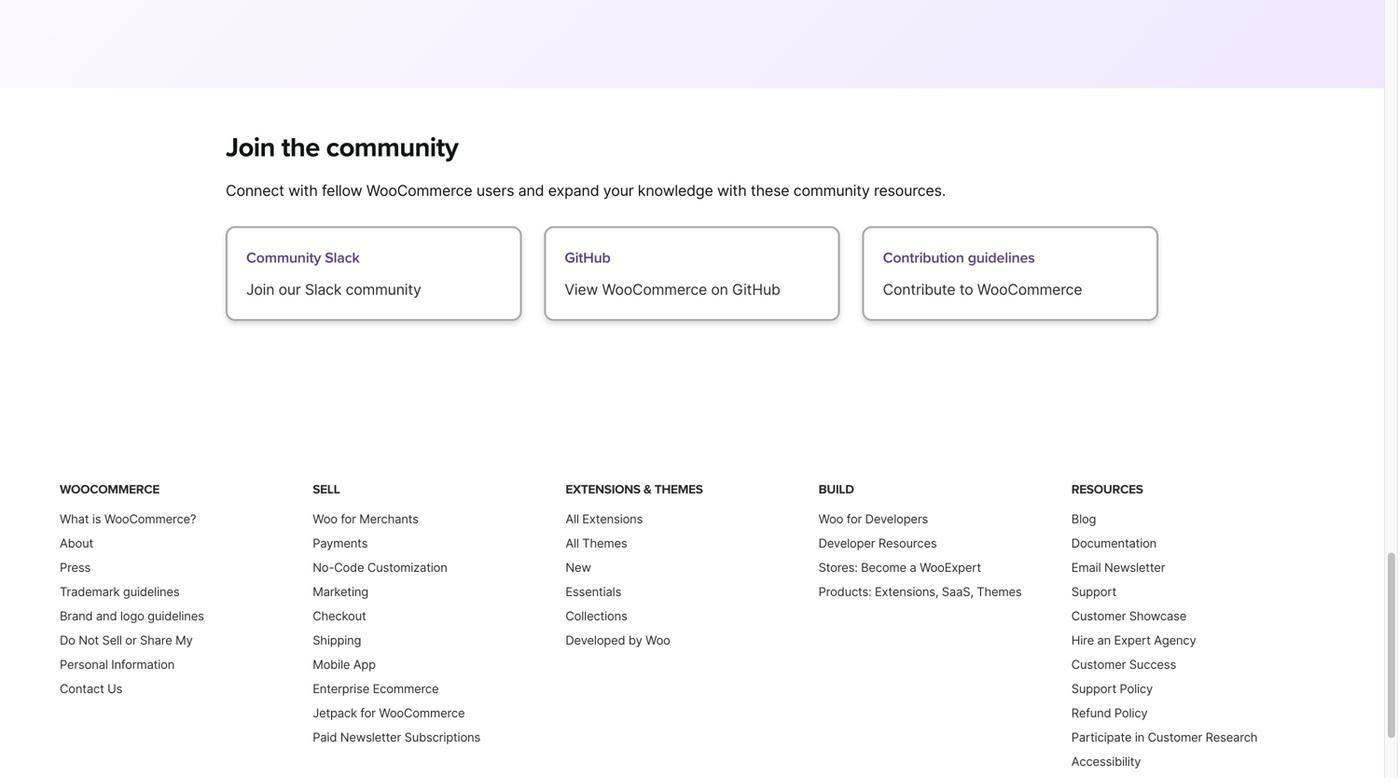 Task type: describe. For each thing, give the bounding box(es) containing it.
essentials
[[566, 584, 621, 599]]

join for join the community
[[226, 132, 275, 164]]

connect
[[226, 182, 284, 200]]

success
[[1130, 657, 1176, 672]]

checkout link
[[313, 609, 366, 623]]

community slack
[[246, 249, 360, 267]]

what is woocommerce?
[[60, 512, 196, 526]]

all extensions
[[566, 512, 643, 526]]

payments
[[313, 536, 368, 550]]

1 vertical spatial community
[[794, 182, 870, 200]]

join our slack community
[[246, 280, 421, 298]]

community slack link
[[246, 247, 501, 269]]

your
[[603, 182, 634, 200]]

customization
[[367, 560, 447, 574]]

participate in customer research link
[[1072, 730, 1258, 744]]

all for all extensions
[[566, 512, 579, 526]]

connect with fellow woocommerce users and expand your knowledge with these community resources.
[[226, 182, 946, 200]]

woocommerce down contribution guidelines link
[[977, 280, 1083, 298]]

checkout
[[313, 609, 366, 623]]

newsletter for email
[[1105, 560, 1166, 574]]

merchants
[[359, 512, 419, 526]]

become
[[861, 560, 907, 574]]

developer
[[819, 536, 875, 550]]

contact
[[60, 681, 104, 696]]

1 horizontal spatial resources
[[1072, 482, 1143, 497]]

or
[[125, 633, 137, 647]]

mobile
[[313, 657, 350, 672]]

1 vertical spatial themes
[[582, 536, 627, 550]]

the
[[281, 132, 320, 164]]

all for all themes
[[566, 536, 579, 550]]

refund
[[1072, 706, 1112, 720]]

github link
[[565, 247, 820, 269]]

paid newsletter subscriptions link
[[313, 730, 481, 744]]

enterprise
[[313, 681, 370, 696]]

all themes link
[[566, 536, 627, 550]]

woocommerce down the github link
[[602, 280, 707, 298]]

personal information
[[60, 657, 175, 672]]

logo
[[120, 609, 144, 623]]

hire an expert agency link
[[1072, 633, 1197, 647]]

contact us
[[60, 681, 122, 696]]

support link
[[1072, 584, 1117, 599]]

expand
[[548, 182, 599, 200]]

code
[[334, 560, 364, 574]]

collections link
[[566, 609, 627, 623]]

guidelines for contribution guidelines
[[968, 249, 1035, 267]]

woo for build
[[819, 512, 844, 526]]

shipping
[[313, 633, 361, 647]]

support policy link
[[1072, 681, 1153, 696]]

contribution
[[883, 249, 964, 267]]

customer for customer showcase
[[1072, 609, 1126, 623]]

build
[[819, 482, 854, 497]]

0 vertical spatial community
[[326, 132, 458, 164]]

trademark
[[60, 584, 120, 599]]

developer resources link
[[819, 536, 937, 550]]

1 vertical spatial extensions
[[582, 512, 643, 526]]

essentials link
[[566, 584, 621, 599]]

0 vertical spatial extensions
[[566, 482, 641, 497]]

community
[[246, 249, 321, 267]]

stores:
[[819, 560, 858, 574]]

share
[[140, 633, 172, 647]]

expert
[[1114, 633, 1151, 647]]

0 horizontal spatial github
[[565, 249, 611, 267]]

enterprise ecommerce
[[313, 681, 439, 696]]

paid newsletter subscriptions
[[313, 730, 481, 744]]

ecommerce
[[373, 681, 439, 696]]

in
[[1135, 730, 1145, 744]]

1 vertical spatial resources
[[879, 536, 937, 550]]

extensions & themes
[[566, 482, 703, 497]]

fellow
[[322, 182, 362, 200]]

woocommerce?
[[104, 512, 196, 526]]

participate in customer research
[[1072, 730, 1258, 744]]

documentation link
[[1072, 536, 1157, 550]]

collections
[[566, 609, 627, 623]]

what
[[60, 512, 89, 526]]

support for support policy
[[1072, 681, 1117, 696]]

1 horizontal spatial woo
[[646, 633, 671, 647]]

to
[[960, 280, 973, 298]]

products: extensions, saas, themes
[[819, 584, 1022, 599]]

brand and logo guidelines link
[[60, 609, 204, 623]]

not
[[79, 633, 99, 647]]

email newsletter
[[1072, 560, 1166, 574]]

customer for customer success
[[1072, 657, 1126, 672]]

stores: become a wooexpert link
[[819, 560, 981, 574]]

is
[[92, 512, 101, 526]]

customer showcase link
[[1072, 609, 1187, 623]]

do
[[60, 633, 75, 647]]

woo for sell
[[313, 512, 338, 526]]

saas, themes
[[942, 584, 1022, 599]]

hire an expert agency
[[1072, 633, 1197, 647]]

subscriptions
[[404, 730, 481, 744]]

customer success link
[[1072, 657, 1176, 672]]

hire
[[1072, 633, 1094, 647]]

all extensions link
[[566, 512, 643, 526]]

brand and logo guidelines
[[60, 609, 204, 623]]



Task type: vqa. For each thing, say whether or not it's contained in the screenshot.
download and install woopayments at no cost to you. pay as you go with no setup costs or monthly fees. learn more about
no



Task type: locate. For each thing, give the bounding box(es) containing it.
0 vertical spatial join
[[226, 132, 275, 164]]

mobile app
[[313, 657, 376, 672]]

payments link
[[313, 536, 368, 550]]

github up view
[[565, 249, 611, 267]]

0 vertical spatial guidelines
[[968, 249, 1035, 267]]

1 vertical spatial sell
[[102, 633, 122, 647]]

slack inside community slack link
[[325, 249, 360, 267]]

all up all themes link
[[566, 512, 579, 526]]

2 with from the left
[[717, 182, 747, 200]]

refund policy
[[1072, 706, 1148, 720]]

showcase
[[1130, 609, 1187, 623]]

sell
[[313, 482, 340, 497], [102, 633, 122, 647]]

1 horizontal spatial with
[[717, 182, 747, 200]]

developed
[[566, 633, 625, 647]]

customer
[[1072, 609, 1126, 623], [1072, 657, 1126, 672]]

community
[[326, 132, 458, 164], [794, 182, 870, 200], [346, 280, 421, 298]]

0 vertical spatial support
[[1072, 584, 1117, 599]]

all up new link
[[566, 536, 579, 550]]

knowledge
[[638, 182, 713, 200]]

support for the support link
[[1072, 584, 1117, 599]]

slack right the our
[[305, 280, 342, 298]]

customer down the support link
[[1072, 609, 1126, 623]]

1 customer from the top
[[1072, 609, 1126, 623]]

themes right &
[[655, 482, 703, 497]]

newsletter for paid
[[340, 730, 401, 744]]

jetpack for woocommerce link
[[313, 706, 465, 720]]

1 horizontal spatial sell
[[313, 482, 340, 497]]

us
[[107, 681, 122, 696]]

woocommerce
[[366, 182, 473, 200], [602, 280, 707, 298], [977, 280, 1083, 298], [60, 482, 160, 497], [379, 706, 465, 720]]

themes
[[655, 482, 703, 497], [582, 536, 627, 550]]

and right users
[[518, 182, 544, 200]]

slack up join our slack community
[[325, 249, 360, 267]]

0 vertical spatial slack
[[325, 249, 360, 267]]

0 horizontal spatial resources
[[879, 536, 937, 550]]

woo for developers
[[819, 512, 928, 526]]

agency
[[1154, 633, 1197, 647]]

guidelines for trademark guidelines
[[123, 584, 180, 599]]

2 horizontal spatial woo
[[819, 512, 844, 526]]

1 vertical spatial github
[[732, 280, 781, 298]]

0 horizontal spatial woo
[[313, 512, 338, 526]]

1 vertical spatial all
[[566, 536, 579, 550]]

guidelines up my
[[148, 609, 204, 623]]

extensions up all themes
[[582, 512, 643, 526]]

contribution guidelines
[[883, 249, 1035, 267]]

blog
[[1072, 512, 1096, 526]]

1 all from the top
[[566, 512, 579, 526]]

customer showcase
[[1072, 609, 1187, 623]]

1 horizontal spatial themes
[[655, 482, 703, 497]]

mobile app link
[[313, 657, 376, 672]]

0 horizontal spatial newsletter
[[340, 730, 401, 744]]

with left the fellow
[[288, 182, 318, 200]]

my
[[175, 633, 193, 647]]

policy for refund policy
[[1115, 706, 1148, 720]]

policy
[[1120, 681, 1153, 696], [1115, 706, 1148, 720]]

1 vertical spatial support
[[1072, 681, 1117, 696]]

support up refund
[[1072, 681, 1117, 696]]

support
[[1072, 584, 1117, 599], [1072, 681, 1117, 696]]

woo up payments
[[313, 512, 338, 526]]

marketing link
[[313, 584, 369, 599]]

policy down customer success
[[1120, 681, 1153, 696]]

support down "email"
[[1072, 584, 1117, 599]]

0 vertical spatial policy
[[1120, 681, 1153, 696]]

0 horizontal spatial themes
[[582, 536, 627, 550]]

0 vertical spatial all
[[566, 512, 579, 526]]

0 horizontal spatial sell
[[102, 633, 122, 647]]

for up payments link
[[341, 512, 356, 526]]

on
[[711, 280, 728, 298]]

2 customer from the top
[[1072, 657, 1126, 672]]

2 vertical spatial guidelines
[[148, 609, 204, 623]]

0 vertical spatial customer
[[1072, 609, 1126, 623]]

documentation
[[1072, 536, 1157, 550]]

1 vertical spatial join
[[246, 280, 275, 298]]

for for build
[[847, 512, 862, 526]]

1 vertical spatial slack
[[305, 280, 342, 298]]

trademark guidelines link
[[60, 584, 180, 599]]

developers
[[865, 512, 928, 526]]

for for sell
[[341, 512, 356, 526]]

woo right by
[[646, 633, 671, 647]]

by
[[629, 633, 642, 647]]

do not sell or share my personal information
[[60, 633, 193, 672]]

paid
[[313, 730, 337, 744]]

resources up stores: become a wooexpert link
[[879, 536, 937, 550]]

do not sell or share my personal information link
[[60, 633, 193, 672]]

join
[[226, 132, 275, 164], [246, 280, 275, 298]]

sell left or
[[102, 633, 122, 647]]

&
[[644, 482, 652, 497]]

view
[[565, 280, 598, 298]]

github right on
[[732, 280, 781, 298]]

for up developer
[[847, 512, 862, 526]]

developed by woo
[[566, 633, 671, 647]]

2 vertical spatial community
[[346, 280, 421, 298]]

2 horizontal spatial for
[[847, 512, 862, 526]]

0 horizontal spatial and
[[96, 609, 117, 623]]

0 vertical spatial themes
[[655, 482, 703, 497]]

policy for support policy
[[1120, 681, 1153, 696]]

newsletter down documentation link
[[1105, 560, 1166, 574]]

what is woocommerce? link
[[60, 512, 196, 526]]

1 horizontal spatial newsletter
[[1105, 560, 1166, 574]]

community right these
[[794, 182, 870, 200]]

woocommerce left users
[[366, 182, 473, 200]]

1 vertical spatial customer
[[1072, 657, 1126, 672]]

community up the fellow
[[326, 132, 458, 164]]

slack
[[325, 249, 360, 267], [305, 280, 342, 298]]

1 horizontal spatial for
[[360, 706, 376, 720]]

0 vertical spatial sell
[[313, 482, 340, 497]]

these
[[751, 182, 790, 200]]

2 support from the top
[[1072, 681, 1117, 696]]

woocommerce up is
[[60, 482, 160, 497]]

jetpack
[[313, 706, 357, 720]]

0 vertical spatial newsletter
[[1105, 560, 1166, 574]]

developer resources
[[819, 536, 937, 550]]

sell up woo for merchants
[[313, 482, 340, 497]]

1 vertical spatial policy
[[1115, 706, 1148, 720]]

2 all from the top
[[566, 536, 579, 550]]

view woocommerce on github
[[565, 280, 781, 298]]

1 vertical spatial guidelines
[[123, 584, 180, 599]]

extensions,
[[875, 584, 939, 599]]

guidelines up logo on the left of the page
[[123, 584, 180, 599]]

app
[[353, 657, 376, 672]]

brand
[[60, 609, 93, 623]]

join left the our
[[246, 280, 275, 298]]

woo up developer
[[819, 512, 844, 526]]

sell inside do not sell or share my personal information
[[102, 633, 122, 647]]

jetpack for woocommerce
[[313, 706, 465, 720]]

woocommerce down ecommerce
[[379, 706, 465, 720]]

0 vertical spatial and
[[518, 182, 544, 200]]

join up the connect
[[226, 132, 275, 164]]

newsletter
[[1105, 560, 1166, 574], [340, 730, 401, 744]]

resources.
[[874, 182, 946, 200]]

about
[[60, 536, 93, 550]]

blog link
[[1072, 512, 1096, 526]]

policy up in
[[1115, 706, 1148, 720]]

contribute to woocommerce
[[883, 280, 1083, 298]]

0 vertical spatial github
[[565, 249, 611, 267]]

join for join our slack community
[[246, 280, 275, 298]]

guidelines up contribute to woocommerce in the top right of the page
[[968, 249, 1035, 267]]

community down community slack link
[[346, 280, 421, 298]]

no-
[[313, 560, 334, 574]]

for down enterprise ecommerce link
[[360, 706, 376, 720]]

an
[[1098, 633, 1111, 647]]

all
[[566, 512, 579, 526], [566, 536, 579, 550]]

newsletter down jetpack for woocommerce link at the left of page
[[340, 730, 401, 744]]

accessibility link
[[1072, 754, 1141, 769]]

0 horizontal spatial with
[[288, 182, 318, 200]]

press
[[60, 560, 91, 574]]

0 horizontal spatial for
[[341, 512, 356, 526]]

customer down the an
[[1072, 657, 1126, 672]]

1 vertical spatial and
[[96, 609, 117, 623]]

0 vertical spatial resources
[[1072, 482, 1143, 497]]

woo
[[313, 512, 338, 526], [819, 512, 844, 526], [646, 633, 671, 647]]

and left logo on the left of the page
[[96, 609, 117, 623]]

1 horizontal spatial and
[[518, 182, 544, 200]]

1 horizontal spatial github
[[732, 280, 781, 298]]

contact us link
[[60, 681, 122, 696]]

email
[[1072, 560, 1101, 574]]

1 support from the top
[[1072, 584, 1117, 599]]

woo for merchants
[[313, 512, 419, 526]]

press link
[[60, 560, 91, 574]]

and
[[518, 182, 544, 200], [96, 609, 117, 623]]

resources up blog
[[1072, 482, 1143, 497]]

woo for developers link
[[819, 512, 928, 526]]

1 vertical spatial newsletter
[[340, 730, 401, 744]]

about link
[[60, 536, 93, 550]]

themes down all extensions link
[[582, 536, 627, 550]]

new link
[[566, 560, 591, 574]]

extensions up all extensions link
[[566, 482, 641, 497]]

1 with from the left
[[288, 182, 318, 200]]

marketing
[[313, 584, 369, 599]]

new
[[566, 560, 591, 574]]

participate
[[1072, 730, 1132, 744]]

all themes
[[566, 536, 627, 550]]

with left these
[[717, 182, 747, 200]]

enterprise ecommerce link
[[313, 681, 439, 696]]



